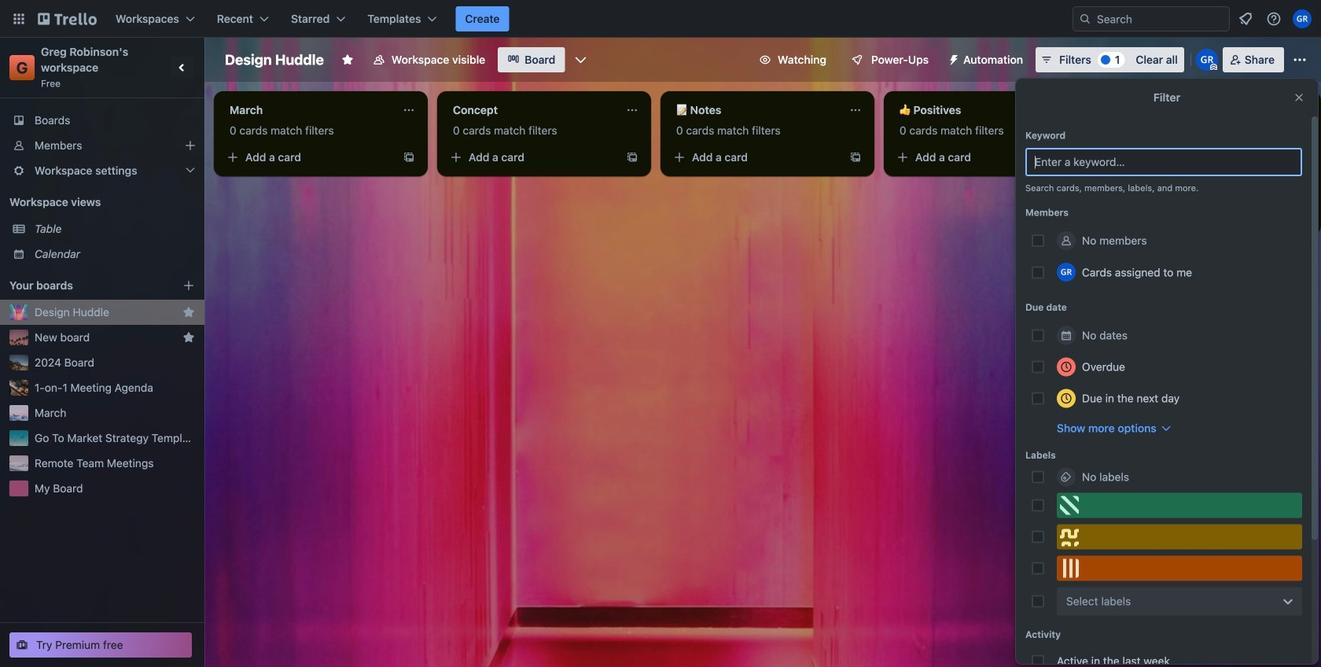 Task type: locate. For each thing, give the bounding box(es) containing it.
None text field
[[667, 98, 843, 123]]

add board image
[[182, 279, 195, 292]]

create from template… image
[[403, 151, 415, 164]]

1 vertical spatial greg robinson (gregrobinson96) image
[[1057, 263, 1076, 282]]

0 notifications image
[[1237, 9, 1255, 28]]

greg robinson (gregrobinson96) image
[[1293, 9, 1312, 28], [1057, 263, 1076, 282]]

greg robinson (gregrobinson96) image
[[1196, 49, 1218, 71]]

0 horizontal spatial greg robinson (gregrobinson96) image
[[1057, 263, 1076, 282]]

customize views image
[[573, 52, 589, 68]]

your boards with 8 items element
[[9, 276, 159, 295]]

1 horizontal spatial greg robinson (gregrobinson96) image
[[1293, 9, 1312, 28]]

starred icon image
[[182, 306, 195, 319], [182, 331, 195, 344]]

1 horizontal spatial create from template… image
[[850, 151, 862, 164]]

color: yellow, title: none element
[[1057, 524, 1303, 549]]

None checkbox
[[1123, 170, 1178, 189]]

back to home image
[[38, 6, 97, 31]]

0 vertical spatial starred icon image
[[182, 306, 195, 319]]

create from template… image
[[626, 151, 639, 164], [850, 151, 862, 164], [1073, 151, 1086, 164]]

color: orange, title: none element
[[1057, 556, 1303, 581]]

1 vertical spatial starred icon image
[[182, 331, 195, 344]]

0 horizontal spatial create from template… image
[[626, 151, 639, 164]]

2 horizontal spatial create from template… image
[[1073, 151, 1086, 164]]

Search field
[[1092, 8, 1229, 30]]

2 create from template… image from the left
[[850, 151, 862, 164]]

workspace navigation collapse icon image
[[171, 57, 194, 79]]

0 vertical spatial greg robinson (gregrobinson96) image
[[1293, 9, 1312, 28]]

2 starred icon image from the top
[[182, 331, 195, 344]]

None text field
[[220, 98, 396, 123], [444, 98, 620, 123], [890, 98, 1067, 123], [220, 98, 396, 123], [444, 98, 620, 123], [890, 98, 1067, 123]]



Task type: describe. For each thing, give the bounding box(es) containing it.
sm image
[[942, 47, 964, 69]]

open information menu image
[[1266, 11, 1282, 27]]

close popover image
[[1293, 91, 1306, 104]]

3 create from template… image from the left
[[1073, 151, 1086, 164]]

color: green, title: none element
[[1057, 493, 1303, 518]]

search image
[[1079, 13, 1092, 25]]

primary element
[[0, 0, 1321, 38]]

Enter a keyword… text field
[[1026, 148, 1303, 176]]

Board name text field
[[217, 47, 332, 72]]

1 starred icon image from the top
[[182, 306, 195, 319]]

this member is an admin of this board. image
[[1210, 64, 1217, 71]]

star or unstar board image
[[341, 53, 354, 66]]

show menu image
[[1292, 52, 1308, 68]]

1 create from template… image from the left
[[626, 151, 639, 164]]



Task type: vqa. For each thing, say whether or not it's contained in the screenshot.
THE CUSTOMIZE VIEWS "image"
yes



